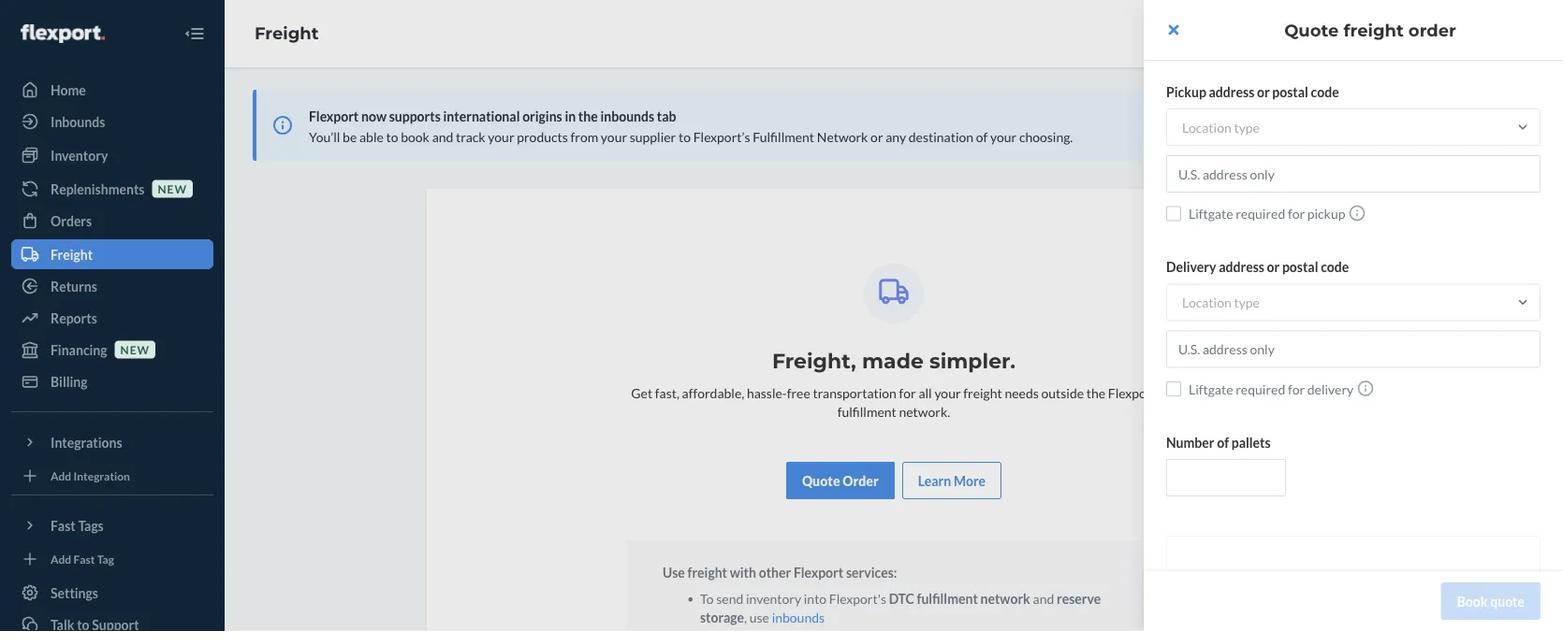 Task type: describe. For each thing, give the bounding box(es) containing it.
number of pallets
[[1166, 435, 1271, 451]]

liftgate required for pickup
[[1189, 206, 1346, 222]]

required for delivery
[[1236, 381, 1286, 397]]

location type for delivery
[[1182, 295, 1260, 311]]

pallets
[[1232, 435, 1271, 451]]

or for pickup
[[1257, 84, 1270, 100]]

liftgate for liftgate required for delivery
[[1189, 381, 1233, 397]]

book quote button
[[1441, 583, 1541, 621]]

code for pickup address or postal code
[[1311, 84, 1339, 100]]

center
[[1537, 282, 1553, 320]]

quote freight order
[[1285, 20, 1456, 40]]

liftgate required for delivery
[[1189, 381, 1354, 397]]

location for delivery
[[1182, 295, 1232, 311]]

freight
[[1344, 20, 1404, 40]]

location type for pickup
[[1182, 119, 1260, 135]]

type for pickup
[[1234, 119, 1260, 135]]

for for delivery
[[1288, 381, 1305, 397]]

or for delivery
[[1267, 259, 1280, 275]]

pickup
[[1166, 84, 1207, 100]]

book quote
[[1457, 594, 1525, 610]]

pickup
[[1308, 206, 1346, 222]]



Task type: locate. For each thing, give the bounding box(es) containing it.
0 vertical spatial address
[[1209, 84, 1255, 100]]

liftgate
[[1189, 206, 1233, 222], [1189, 381, 1233, 397]]

1 vertical spatial liftgate
[[1189, 381, 1233, 397]]

1 vertical spatial address
[[1219, 259, 1265, 275]]

of
[[1217, 435, 1229, 451]]

postal down quote
[[1273, 84, 1309, 100]]

2 type from the top
[[1234, 295, 1260, 311]]

1 liftgate from the top
[[1189, 206, 1233, 222]]

U.S. address only text field
[[1166, 331, 1541, 368]]

None number field
[[1166, 460, 1286, 497]]

1 vertical spatial location type
[[1182, 295, 1260, 311]]

postal
[[1273, 84, 1309, 100], [1282, 259, 1319, 275]]

0 vertical spatial or
[[1257, 84, 1270, 100]]

for for pickup
[[1288, 206, 1305, 222]]

for left pickup
[[1288, 206, 1305, 222]]

1 vertical spatial for
[[1288, 381, 1305, 397]]

or right pickup
[[1257, 84, 1270, 100]]

help
[[1537, 323, 1553, 350]]

for
[[1288, 206, 1305, 222], [1288, 381, 1305, 397]]

2 liftgate from the top
[[1189, 381, 1233, 397]]

2 required from the top
[[1236, 381, 1286, 397]]

delivery address or postal code
[[1166, 259, 1349, 275]]

help center
[[1537, 282, 1553, 350]]

0 vertical spatial postal
[[1273, 84, 1309, 100]]

1 location type from the top
[[1182, 119, 1260, 135]]

help center button
[[1527, 268, 1563, 364]]

0 vertical spatial for
[[1288, 206, 1305, 222]]

delivery
[[1308, 381, 1354, 397]]

1 vertical spatial type
[[1234, 295, 1260, 311]]

1 vertical spatial location
[[1182, 295, 1232, 311]]

for left delivery
[[1288, 381, 1305, 397]]

location for pickup
[[1182, 119, 1232, 135]]

liftgate up the delivery
[[1189, 206, 1233, 222]]

code for delivery address or postal code
[[1321, 259, 1349, 275]]

address right pickup
[[1209, 84, 1255, 100]]

book
[[1457, 594, 1488, 610]]

or
[[1257, 84, 1270, 100], [1267, 259, 1280, 275]]

code down pickup
[[1321, 259, 1349, 275]]

postal down pickup
[[1282, 259, 1319, 275]]

2 location from the top
[[1182, 295, 1232, 311]]

code
[[1311, 84, 1339, 100], [1321, 259, 1349, 275]]

liftgate up number of pallets
[[1189, 381, 1233, 397]]

location
[[1182, 119, 1232, 135], [1182, 295, 1232, 311]]

delivery
[[1166, 259, 1216, 275]]

postal for pickup address or postal code
[[1273, 84, 1309, 100]]

address right the delivery
[[1219, 259, 1265, 275]]

required
[[1236, 206, 1286, 222], [1236, 381, 1286, 397]]

None checkbox
[[1166, 206, 1181, 221], [1166, 382, 1181, 397], [1166, 206, 1181, 221], [1166, 382, 1181, 397]]

or down liftgate required for pickup
[[1267, 259, 1280, 275]]

1 vertical spatial or
[[1267, 259, 1280, 275]]

type down delivery address or postal code
[[1234, 295, 1260, 311]]

2 location type from the top
[[1182, 295, 1260, 311]]

1 vertical spatial code
[[1321, 259, 1349, 275]]

location type
[[1182, 119, 1260, 135], [1182, 295, 1260, 311]]

location down the delivery
[[1182, 295, 1232, 311]]

close image
[[1169, 22, 1179, 37]]

pickup address or postal code
[[1166, 84, 1339, 100]]

0 vertical spatial liftgate
[[1189, 206, 1233, 222]]

quote
[[1285, 20, 1339, 40]]

1 location from the top
[[1182, 119, 1232, 135]]

0 vertical spatial location type
[[1182, 119, 1260, 135]]

required up delivery address or postal code
[[1236, 206, 1286, 222]]

U.S. address only text field
[[1166, 155, 1541, 193]]

liftgate for liftgate required for pickup
[[1189, 206, 1233, 222]]

1 required from the top
[[1236, 206, 1286, 222]]

code down quote
[[1311, 84, 1339, 100]]

address
[[1209, 84, 1255, 100], [1219, 259, 1265, 275]]

location type down pickup address or postal code
[[1182, 119, 1260, 135]]

required for pickup
[[1236, 206, 1286, 222]]

1 vertical spatial required
[[1236, 381, 1286, 397]]

1 type from the top
[[1234, 119, 1260, 135]]

type down pickup address or postal code
[[1234, 119, 1260, 135]]

0 vertical spatial required
[[1236, 206, 1286, 222]]

0 vertical spatial code
[[1311, 84, 1339, 100]]

type for delivery
[[1234, 295, 1260, 311]]

required up pallets
[[1236, 381, 1286, 397]]

1 for from the top
[[1288, 206, 1305, 222]]

2 for from the top
[[1288, 381, 1305, 397]]

address for pickup
[[1209, 84, 1255, 100]]

number
[[1166, 435, 1215, 451]]

type
[[1234, 119, 1260, 135], [1234, 295, 1260, 311]]

address for delivery
[[1219, 259, 1265, 275]]

0 vertical spatial type
[[1234, 119, 1260, 135]]

location down pickup
[[1182, 119, 1232, 135]]

1 vertical spatial postal
[[1282, 259, 1319, 275]]

order
[[1409, 20, 1456, 40]]

postal for delivery address or postal code
[[1282, 259, 1319, 275]]

0 vertical spatial location
[[1182, 119, 1232, 135]]

location type down the delivery
[[1182, 295, 1260, 311]]

quote
[[1491, 594, 1525, 610]]



Task type: vqa. For each thing, say whether or not it's contained in the screenshot.
top New
no



